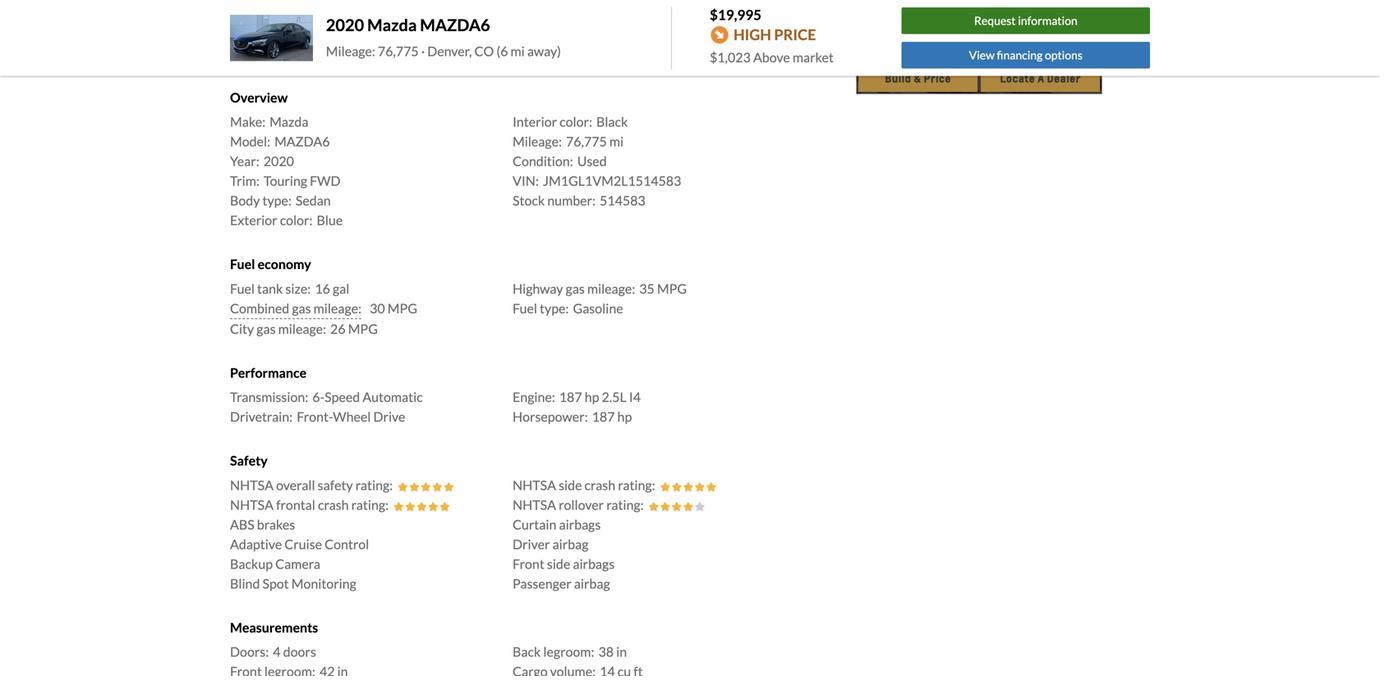 Task type: vqa. For each thing, say whether or not it's contained in the screenshot.


Task type: locate. For each thing, give the bounding box(es) containing it.
gas inside highway gas mileage: 35 mpg fuel type: gasoline
[[566, 281, 585, 297]]

1 vertical spatial crash
[[318, 497, 349, 513]]

type:
[[262, 193, 292, 209], [540, 301, 569, 317]]

mi
[[511, 43, 525, 59], [609, 134, 624, 150]]

make: mazda model: mazda6 year: 2020 trim: touring fwd body type: sedan exterior color: blue
[[230, 114, 343, 229]]

view financing options button up (6
[[425, 0, 587, 30]]

airbag
[[552, 537, 588, 553], [574, 576, 610, 592]]

0 horizontal spatial mazda6
[[274, 134, 330, 150]]

fuel
[[230, 256, 255, 272], [230, 281, 255, 297], [513, 301, 537, 317]]

combined
[[230, 301, 289, 317]]

0 vertical spatial mileage:
[[587, 281, 635, 297]]

mazda6 inside '2020 mazda mazda6 mileage: 76,775 · denver, co (6 mi away)'
[[420, 15, 490, 35]]

1 vertical spatial gas
[[292, 301, 311, 317]]

1 horizontal spatial color:
[[560, 114, 592, 130]]

color: down sedan
[[280, 213, 313, 229]]

mileage: inside highway gas mileage: 35 mpg fuel type: gasoline
[[587, 281, 635, 297]]

view financing options up (6
[[441, 7, 571, 23]]

1 horizontal spatial view financing options
[[969, 48, 1083, 62]]

view up denver,
[[441, 7, 470, 23]]

mpg right 26 in the left of the page
[[348, 321, 378, 337]]

1 horizontal spatial gas
[[292, 301, 311, 317]]

crash down safety
[[318, 497, 349, 513]]

2 vertical spatial fuel
[[513, 301, 537, 317]]

blue
[[317, 213, 343, 229]]

0 vertical spatial view
[[441, 7, 470, 23]]

0 horizontal spatial mileage:
[[326, 43, 375, 59]]

airbag right driver
[[552, 537, 588, 553]]

1 horizontal spatial type:
[[540, 301, 569, 317]]

hp down 'i4'
[[617, 409, 632, 425]]

0 horizontal spatial mazda
[[270, 114, 308, 130]]

fuel down highway
[[513, 301, 537, 317]]

0 vertical spatial view financing options button
[[425, 0, 587, 30]]

0 vertical spatial fuel
[[230, 256, 255, 272]]

0 vertical spatial airbags
[[559, 517, 601, 533]]

0 horizontal spatial 2020
[[263, 153, 294, 169]]

airbag right passenger
[[574, 576, 610, 592]]

1 vertical spatial 2020
[[263, 153, 294, 169]]

0 vertical spatial mi
[[511, 43, 525, 59]]

1 vertical spatial type:
[[540, 301, 569, 317]]

options down information at the right of page
[[1045, 48, 1083, 62]]

0 horizontal spatial type:
[[262, 193, 292, 209]]

blind
[[230, 576, 260, 592]]

fuel up combined
[[230, 281, 255, 297]]

187 down 2.5l
[[592, 409, 615, 425]]

mpg right 30
[[388, 301, 417, 317]]

view financing options button
[[425, 0, 587, 30], [902, 42, 1150, 69]]

1 vertical spatial mi
[[609, 134, 624, 150]]

view financing options down request information button
[[969, 48, 1083, 62]]

76,775 for mazda
[[378, 43, 419, 59]]

measurements
[[230, 620, 318, 636]]

0 horizontal spatial 76,775
[[378, 43, 419, 59]]

jm1gl1vm2l1514583
[[543, 173, 681, 189]]

1 vertical spatial 76,775
[[566, 134, 607, 150]]

1 horizontal spatial options
[[1045, 48, 1083, 62]]

rating: down safety
[[351, 497, 389, 513]]

mileage: inside '2020 mazda mazda6 mileage: 76,775 · denver, co (6 mi away)'
[[326, 43, 375, 59]]

2 horizontal spatial mpg
[[657, 281, 687, 297]]

0 vertical spatial mpg
[[657, 281, 687, 297]]

1 vertical spatial airbags
[[573, 556, 615, 572]]

financing for rightmost view financing options button
[[997, 48, 1043, 62]]

1 horizontal spatial mi
[[609, 134, 624, 150]]

back
[[513, 644, 541, 660]]

(6
[[496, 43, 508, 59]]

0 vertical spatial financing
[[473, 7, 525, 23]]

0 horizontal spatial hp
[[585, 389, 599, 405]]

0 horizontal spatial color:
[[280, 213, 313, 229]]

mazda6 inside make: mazda model: mazda6 year: 2020 trim: touring fwd body type: sedan exterior color: blue
[[274, 134, 330, 150]]

76,775 inside interior color: black mileage: 76,775 mi condition: used vin: jm1gl1vm2l1514583 stock number: 514583
[[566, 134, 607, 150]]

2020 inside '2020 mazda mazda6 mileage: 76,775 · denver, co (6 mi away)'
[[326, 15, 364, 35]]

rating:
[[355, 478, 393, 494], [618, 478, 655, 494], [351, 497, 389, 513], [606, 497, 644, 513]]

camera
[[275, 556, 320, 572]]

high
[[734, 26, 771, 44]]

hp
[[585, 389, 599, 405], [617, 409, 632, 425]]

mileage: left 26 in the left of the page
[[278, 321, 326, 337]]

gal
[[333, 281, 349, 297]]

make:
[[230, 114, 265, 130]]

information
[[1018, 14, 1078, 28]]

doors: 4 doors
[[230, 644, 316, 660]]

request information button
[[902, 8, 1150, 34]]

0 horizontal spatial gas
[[257, 321, 276, 337]]

mazda6
[[420, 15, 490, 35], [274, 134, 330, 150]]

rating: right safety
[[355, 478, 393, 494]]

1 vertical spatial fuel
[[230, 281, 255, 297]]

denver,
[[427, 43, 472, 59]]

cruise
[[284, 537, 322, 553]]

1 horizontal spatial crash
[[585, 478, 615, 494]]

options up away)
[[528, 7, 571, 23]]

0 horizontal spatial view financing options button
[[425, 0, 587, 30]]

2 horizontal spatial gas
[[566, 281, 585, 297]]

1 horizontal spatial 76,775
[[566, 134, 607, 150]]

1 vertical spatial mpg
[[388, 301, 417, 317]]

black
[[596, 114, 628, 130]]

mileage: for 2020
[[326, 43, 375, 59]]

1 vertical spatial financing
[[997, 48, 1043, 62]]

mi down black
[[609, 134, 624, 150]]

1 vertical spatial mileage:
[[314, 301, 362, 317]]

curtain airbags driver airbag front side airbags passenger airbag
[[513, 517, 615, 592]]

mazda6 up denver,
[[420, 15, 490, 35]]

1 horizontal spatial financing
[[997, 48, 1043, 62]]

fuel inside fuel tank size: 16 gal combined gas mileage: 30 mpg city gas mileage: 26 mpg
[[230, 281, 255, 297]]

view
[[441, 7, 470, 23], [969, 48, 995, 62]]

rating: up nhtsa rollover rating:
[[618, 478, 655, 494]]

0 horizontal spatial mpg
[[348, 321, 378, 337]]

overall
[[276, 478, 315, 494]]

0 vertical spatial view financing options
[[441, 7, 571, 23]]

1 horizontal spatial view
[[969, 48, 995, 62]]

1 horizontal spatial 187
[[592, 409, 615, 425]]

fuel left economy
[[230, 256, 255, 272]]

1 horizontal spatial mazda
[[367, 15, 417, 35]]

2 vertical spatial mpg
[[348, 321, 378, 337]]

fuel tank size: 16 gal combined gas mileage: 30 mpg city gas mileage: 26 mpg
[[230, 281, 417, 337]]

1 vertical spatial view
[[969, 48, 995, 62]]

mpg right 35
[[657, 281, 687, 297]]

1 vertical spatial mazda6
[[274, 134, 330, 150]]

1 vertical spatial hp
[[617, 409, 632, 425]]

in
[[616, 644, 627, 660]]

vin:
[[513, 173, 539, 189]]

rating: for nhtsa frontal crash rating:
[[351, 497, 389, 513]]

1 horizontal spatial mazda6
[[420, 15, 490, 35]]

76,775 left ·
[[378, 43, 419, 59]]

color:
[[560, 114, 592, 130], [280, 213, 313, 229]]

front
[[513, 556, 544, 572]]

economy
[[258, 256, 311, 272]]

transmission: 6-speed automatic drivetrain: front-wheel drive
[[230, 389, 423, 425]]

6-
[[312, 389, 325, 405]]

crash
[[585, 478, 615, 494], [318, 497, 349, 513]]

side inside curtain airbags driver airbag front side airbags passenger airbag
[[547, 556, 570, 572]]

1 vertical spatial mazda
[[270, 114, 308, 130]]

gas up 'gasoline'
[[566, 281, 585, 297]]

mi inside '2020 mazda mazda6 mileage: 76,775 · denver, co (6 mi away)'
[[511, 43, 525, 59]]

0 horizontal spatial financing
[[473, 7, 525, 23]]

2020 mazda mazda6 image
[[230, 15, 313, 61]]

color: left black
[[560, 114, 592, 130]]

1 vertical spatial side
[[547, 556, 570, 572]]

nhtsa overall safety rating:
[[230, 478, 393, 494]]

1 horizontal spatial 2020
[[326, 15, 364, 35]]

side
[[559, 478, 582, 494], [547, 556, 570, 572]]

0 horizontal spatial 187
[[559, 389, 582, 405]]

side up nhtsa rollover rating:
[[559, 478, 582, 494]]

gas down size:
[[292, 301, 311, 317]]

mazda inside '2020 mazda mazda6 mileage: 76,775 · denver, co (6 mi away)'
[[367, 15, 417, 35]]

30
[[370, 301, 385, 317]]

0 horizontal spatial crash
[[318, 497, 349, 513]]

0 vertical spatial type:
[[262, 193, 292, 209]]

type: inside highway gas mileage: 35 mpg fuel type: gasoline
[[540, 301, 569, 317]]

514583
[[600, 193, 645, 209]]

type: down touring
[[262, 193, 292, 209]]

mileage: left ·
[[326, 43, 375, 59]]

2020 up touring
[[263, 153, 294, 169]]

2020
[[326, 15, 364, 35], [263, 153, 294, 169]]

view down request
[[969, 48, 995, 62]]

engine: 187 hp 2.5l i4 horsepower: 187 hp
[[513, 389, 641, 425]]

crash up rollover
[[585, 478, 615, 494]]

0 vertical spatial color:
[[560, 114, 592, 130]]

abs brakes adaptive cruise control backup camera blind spot monitoring
[[230, 517, 369, 592]]

mi right (6
[[511, 43, 525, 59]]

0 vertical spatial crash
[[585, 478, 615, 494]]

0 vertical spatial gas
[[566, 281, 585, 297]]

0 vertical spatial mazda
[[367, 15, 417, 35]]

type: down highway
[[540, 301, 569, 317]]

mazda6 up touring
[[274, 134, 330, 150]]

gas down combined
[[257, 321, 276, 337]]

38
[[598, 644, 614, 660]]

76,775 up used
[[566, 134, 607, 150]]

76,775
[[378, 43, 419, 59], [566, 134, 607, 150]]

financing up (6
[[473, 7, 525, 23]]

mileage: up 'gasoline'
[[587, 281, 635, 297]]

0 vertical spatial mileage:
[[326, 43, 375, 59]]

fwd
[[310, 173, 341, 189]]

0 vertical spatial mazda6
[[420, 15, 490, 35]]

2020 right 2020 mazda mazda6 image
[[326, 15, 364, 35]]

1 vertical spatial view financing options button
[[902, 42, 1150, 69]]

mileage: for interior
[[513, 134, 562, 150]]

overview
[[230, 90, 288, 106]]

187 up horsepower:
[[559, 389, 582, 405]]

1 vertical spatial mileage:
[[513, 134, 562, 150]]

view financing options button down request information button
[[902, 42, 1150, 69]]

mileage: inside interior color: black mileage: 76,775 mi condition: used vin: jm1gl1vm2l1514583 stock number: 514583
[[513, 134, 562, 150]]

$1,023 above market
[[710, 49, 834, 65]]

nhtsa frontal crash rating:
[[230, 497, 389, 513]]

2 vertical spatial mileage:
[[278, 321, 326, 337]]

0 horizontal spatial mi
[[511, 43, 525, 59]]

mazda inside make: mazda model: mazda6 year: 2020 trim: touring fwd body type: sedan exterior color: blue
[[270, 114, 308, 130]]

76,775 inside '2020 mazda mazda6 mileage: 76,775 · denver, co (6 mi away)'
[[378, 43, 419, 59]]

side up passenger
[[547, 556, 570, 572]]

187
[[559, 389, 582, 405], [592, 409, 615, 425]]

1 vertical spatial color:
[[280, 213, 313, 229]]

interior
[[513, 114, 557, 130]]

hp left 2.5l
[[585, 389, 599, 405]]

0 horizontal spatial options
[[528, 7, 571, 23]]

mileage:
[[326, 43, 375, 59], [513, 134, 562, 150]]

1 horizontal spatial mpg
[[388, 301, 417, 317]]

0 vertical spatial 2020
[[326, 15, 364, 35]]

financing down request information button
[[997, 48, 1043, 62]]

0 vertical spatial options
[[528, 7, 571, 23]]

driver
[[513, 537, 550, 553]]

0 vertical spatial 76,775
[[378, 43, 419, 59]]

gas
[[566, 281, 585, 297], [292, 301, 311, 317], [257, 321, 276, 337]]

1 horizontal spatial mileage:
[[513, 134, 562, 150]]

mileage: down gal
[[314, 301, 362, 317]]

mileage: down interior on the top left of page
[[513, 134, 562, 150]]



Task type: describe. For each thing, give the bounding box(es) containing it.
fuel economy
[[230, 256, 311, 272]]

market
[[793, 49, 834, 65]]

tank
[[257, 281, 283, 297]]

0 vertical spatial hp
[[585, 389, 599, 405]]

city
[[230, 321, 254, 337]]

nhtsa for nhtsa rollover rating:
[[513, 497, 556, 513]]

0 vertical spatial airbag
[[552, 537, 588, 553]]

safety
[[230, 453, 268, 469]]

request information
[[974, 14, 1078, 28]]

backup
[[230, 556, 273, 572]]

horsepower:
[[513, 409, 588, 425]]

speed
[[325, 389, 360, 405]]

highway
[[513, 281, 563, 297]]

automatic
[[362, 389, 423, 405]]

1 vertical spatial airbag
[[574, 576, 610, 592]]

crash for frontal
[[318, 497, 349, 513]]

abs
[[230, 517, 254, 533]]

doors
[[283, 644, 316, 660]]

interior color: black mileage: 76,775 mi condition: used vin: jm1gl1vm2l1514583 stock number: 514583
[[513, 114, 681, 209]]

35
[[639, 281, 655, 297]]

request
[[974, 14, 1016, 28]]

color: inside make: mazda model: mazda6 year: 2020 trim: touring fwd body type: sedan exterior color: blue
[[280, 213, 313, 229]]

nhtsa for nhtsa side crash rating:
[[513, 478, 556, 494]]

fuel for fuel economy
[[230, 256, 255, 272]]

number:
[[547, 193, 596, 209]]

sedan
[[296, 193, 331, 209]]

back legroom: 38 in
[[513, 644, 627, 660]]

engine:
[[513, 389, 555, 405]]

price
[[774, 26, 816, 44]]

1 vertical spatial view financing options
[[969, 48, 1083, 62]]

brakes
[[257, 517, 295, 533]]

2020 mazda mazda6 mileage: 76,775 · denver, co (6 mi away)
[[326, 15, 561, 59]]

gasoline
[[573, 301, 623, 317]]

0 horizontal spatial view financing options
[[441, 7, 571, 23]]

mpg inside highway gas mileage: 35 mpg fuel type: gasoline
[[657, 281, 687, 297]]

crash for side
[[585, 478, 615, 494]]

2020 inside make: mazda model: mazda6 year: 2020 trim: touring fwd body type: sedan exterior color: blue
[[263, 153, 294, 169]]

1 vertical spatial 187
[[592, 409, 615, 425]]

16
[[315, 281, 330, 297]]

curtain
[[513, 517, 556, 533]]

exterior
[[230, 213, 277, 229]]

doors:
[[230, 644, 269, 660]]

highway gas mileage: 35 mpg fuel type: gasoline
[[513, 281, 687, 317]]

financing for top view financing options button
[[473, 7, 525, 23]]

1 horizontal spatial hp
[[617, 409, 632, 425]]

co
[[474, 43, 494, 59]]

mazda for mazda6
[[367, 15, 417, 35]]

·
[[421, 43, 425, 59]]

76,775 for color:
[[566, 134, 607, 150]]

rollover
[[559, 497, 604, 513]]

transmission:
[[230, 389, 308, 405]]

legroom:
[[543, 644, 594, 660]]

away)
[[527, 43, 561, 59]]

condition:
[[513, 153, 573, 169]]

used
[[577, 153, 607, 169]]

2 vertical spatial gas
[[257, 321, 276, 337]]

1 vertical spatial options
[[1045, 48, 1083, 62]]

fuel for fuel tank size: 16 gal combined gas mileage: 30 mpg city gas mileage: 26 mpg
[[230, 281, 255, 297]]

nhtsa for nhtsa overall safety rating:
[[230, 478, 274, 494]]

model:
[[230, 134, 270, 150]]

nhtsa side crash rating:
[[513, 478, 655, 494]]

4
[[273, 644, 281, 660]]

nhtsa rollover rating:
[[513, 497, 644, 513]]

control
[[325, 537, 369, 553]]

above
[[753, 49, 790, 65]]

i4
[[629, 389, 641, 405]]

size:
[[285, 281, 311, 297]]

26
[[330, 321, 346, 337]]

rating: for nhtsa side crash rating:
[[618, 478, 655, 494]]

performance
[[230, 365, 307, 381]]

wheel
[[333, 409, 371, 425]]

year:
[[230, 153, 259, 169]]

advertisement region
[[856, 0, 1102, 94]]

frontal
[[276, 497, 315, 513]]

0 vertical spatial 187
[[559, 389, 582, 405]]

2.5l
[[602, 389, 627, 405]]

drive
[[373, 409, 405, 425]]

color: inside interior color: black mileage: 76,775 mi condition: used vin: jm1gl1vm2l1514583 stock number: 514583
[[560, 114, 592, 130]]

fuel inside highway gas mileage: 35 mpg fuel type: gasoline
[[513, 301, 537, 317]]

$19,995
[[710, 6, 761, 23]]

passenger
[[513, 576, 571, 592]]

type: inside make: mazda model: mazda6 year: 2020 trim: touring fwd body type: sedan exterior color: blue
[[262, 193, 292, 209]]

high price
[[734, 26, 816, 44]]

rating: right rollover
[[606, 497, 644, 513]]

monitoring
[[291, 576, 356, 592]]

1 horizontal spatial view financing options button
[[902, 42, 1150, 69]]

$1,023
[[710, 49, 751, 65]]

trim:
[[230, 173, 259, 189]]

0 horizontal spatial view
[[441, 7, 470, 23]]

front-
[[297, 409, 333, 425]]

mazda for model:
[[270, 114, 308, 130]]

safety
[[318, 478, 353, 494]]

stock
[[513, 193, 545, 209]]

nhtsa for nhtsa frontal crash rating:
[[230, 497, 274, 513]]

mi inside interior color: black mileage: 76,775 mi condition: used vin: jm1gl1vm2l1514583 stock number: 514583
[[609, 134, 624, 150]]

0 vertical spatial side
[[559, 478, 582, 494]]

adaptive
[[230, 537, 282, 553]]

spot
[[262, 576, 289, 592]]

drivetrain:
[[230, 409, 293, 425]]

rating: for nhtsa overall safety rating:
[[355, 478, 393, 494]]



